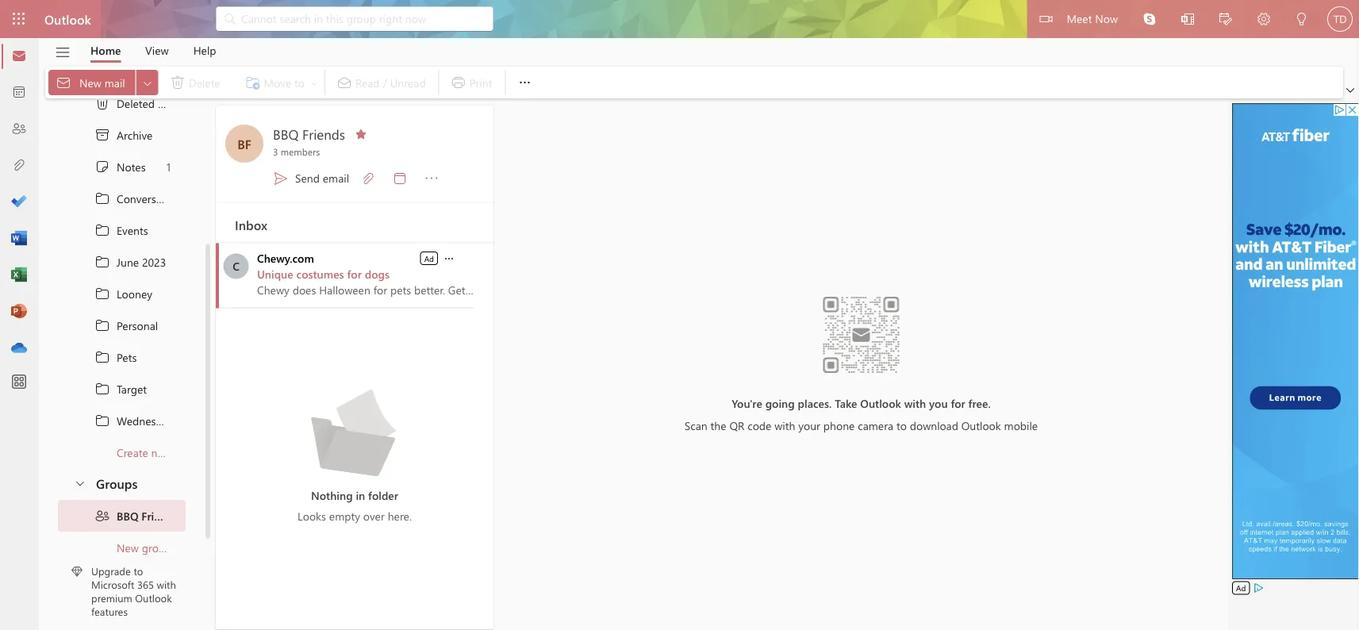 Task type: describe. For each thing, give the bounding box(es) containing it.
Cannot search in this group right now field
[[240, 10, 484, 26]]

 archive
[[94, 127, 153, 143]]

people image
[[11, 121, 27, 137]]

calendar image
[[11, 85, 27, 101]]

 june 2023
[[94, 254, 166, 270]]

set your advertising preferences image
[[1253, 582, 1266, 595]]

outlook down free.
[[962, 418, 1002, 433]]

create new folder tree item
[[58, 437, 203, 469]]

home button
[[79, 38, 133, 63]]

 for  events
[[94, 223, 110, 239]]

move & delete group
[[48, 67, 321, 98]]

5  tree item from the top
[[58, 310, 186, 342]]

 button
[[1169, 0, 1208, 40]]

pets
[[117, 350, 137, 365]]

outlook link
[[44, 0, 91, 38]]

onedrive image
[[11, 341, 27, 356]]

new group tree item
[[58, 532, 186, 564]]

notes
[[117, 160, 146, 174]]


[[392, 170, 408, 186]]

 button
[[136, 70, 159, 95]]

in
[[356, 488, 365, 503]]

3 members
[[273, 145, 320, 158]]


[[1296, 13, 1309, 25]]

features
[[91, 605, 128, 619]]

looks
[[298, 509, 326, 523]]

camera
[[858, 418, 894, 433]]

now
[[1096, 11, 1119, 25]]

the
[[711, 418, 727, 433]]

6  tree item from the top
[[58, 342, 186, 374]]

premium features image
[[71, 566, 83, 577]]


[[1144, 13, 1157, 25]]

 button
[[1208, 0, 1246, 40]]

td
[[1334, 13, 1347, 25]]

 button
[[1246, 0, 1284, 40]]

bf button
[[225, 125, 264, 163]]

bbq friends button
[[270, 125, 345, 145]]

 events
[[94, 223, 148, 239]]

 button
[[66, 469, 93, 498]]

ad inside message list "section"
[[424, 253, 434, 264]]

free.
[[969, 396, 991, 410]]

bbq inside popup button
[[273, 125, 299, 143]]

here.
[[388, 509, 412, 523]]


[[54, 44, 71, 61]]

 personal
[[94, 318, 158, 334]]

outlook inside upgrade to microsoft 365 with premium outlook features
[[135, 591, 172, 605]]

help
[[193, 43, 216, 58]]


[[1258, 13, 1271, 25]]

new inside  new mail
[[79, 75, 102, 90]]

 pets
[[94, 350, 137, 366]]

 for right  dropdown button
[[517, 75, 533, 91]]

 button inside message list "section"
[[442, 250, 456, 266]]

unique
[[257, 267, 294, 281]]


[[56, 75, 71, 91]]

0 vertical spatial with
[[905, 396, 927, 410]]

costumes
[[297, 267, 344, 281]]

create new folder
[[117, 446, 203, 460]]

3 members button
[[270, 145, 320, 158]]

7  tree item from the top
[[58, 374, 186, 405]]

 target
[[94, 381, 147, 397]]

empty
[[329, 509, 360, 523]]

create
[[117, 446, 148, 460]]

friends inside  bbq friends
[[142, 509, 178, 524]]


[[94, 508, 110, 524]]

for inside message list "section"
[[347, 267, 362, 281]]

1
[[167, 160, 171, 174]]

upgrade
[[91, 564, 131, 578]]

365
[[137, 578, 154, 592]]

help button
[[182, 38, 228, 63]]

1  tree item from the top
[[58, 183, 186, 215]]

files image
[[11, 158, 27, 174]]

nothing
[[311, 488, 353, 503]]

new group
[[117, 541, 172, 556]]

 tree item
[[58, 119, 186, 151]]

going
[[766, 396, 795, 410]]

members
[[281, 145, 320, 158]]

to inside you're going places. take outlook with you for free. scan the qr code with your phone camera to download outlook mobile
[[897, 418, 907, 433]]

mail
[[105, 75, 125, 90]]

mail image
[[11, 48, 27, 64]]

 new mail
[[56, 75, 125, 91]]

word image
[[11, 231, 27, 247]]

home
[[91, 43, 121, 58]]

more apps image
[[11, 375, 27, 391]]


[[94, 127, 110, 143]]

c
[[233, 259, 240, 273]]

 tree item
[[58, 88, 186, 119]]


[[94, 96, 110, 112]]

3
[[273, 145, 278, 158]]

excel image
[[11, 268, 27, 283]]

8  tree item from the top
[[58, 405, 186, 437]]

 for  popup button
[[141, 76, 154, 89]]

 looney
[[94, 286, 152, 302]]

td button
[[1322, 0, 1360, 38]]

meet now
[[1067, 11, 1119, 25]]

unique costumes for dogs
[[257, 267, 390, 281]]

upgrade to microsoft 365 with premium outlook features
[[91, 564, 176, 619]]

 button
[[353, 161, 384, 196]]

you
[[930, 396, 948, 410]]

new
[[151, 446, 171, 460]]

bf
[[237, 135, 252, 152]]

 button
[[349, 126, 374, 144]]

 tree item
[[58, 501, 186, 532]]

 for  looney
[[94, 286, 110, 302]]

 for 
[[94, 191, 110, 207]]

scan
[[685, 418, 708, 433]]

tab list inside bbq friends application
[[79, 38, 229, 63]]



Task type: vqa. For each thing, say whether or not it's contained in the screenshot.
bottommost New
yes



Task type: locate. For each thing, give the bounding box(es) containing it.
0 horizontal spatial 
[[74, 477, 87, 490]]

take
[[835, 396, 858, 410]]

 left looney
[[94, 286, 110, 302]]

outlook up camera
[[861, 396, 902, 410]]

 tree item up  personal
[[58, 278, 186, 310]]

premium
[[91, 591, 132, 605]]

folder right new
[[174, 446, 203, 460]]

with left you
[[905, 396, 927, 410]]

folder up over
[[368, 488, 399, 503]]


[[517, 75, 533, 91], [443, 252, 456, 265]]

deleted
[[117, 96, 155, 111]]

tree inside bbq friends application
[[58, 0, 203, 469]]

0 horizontal spatial with
[[157, 578, 176, 592]]

powerpoint image
[[11, 304, 27, 320]]

 button
[[416, 161, 448, 196]]

 button
[[47, 39, 79, 66]]

 wednesday
[[94, 413, 174, 429]]

 search field
[[216, 0, 494, 36]]

for inside you're going places. take outlook with you for free. scan the qr code with your phone camera to download outlook mobile
[[951, 396, 966, 410]]

outlook
[[44, 10, 91, 27], [861, 396, 902, 410], [962, 418, 1002, 433], [135, 591, 172, 605]]

new inside tree item
[[117, 541, 139, 556]]

to inside upgrade to microsoft 365 with premium outlook features
[[134, 564, 143, 578]]


[[1220, 13, 1233, 25]]

2 horizontal spatial with
[[905, 396, 927, 410]]

folder for in
[[368, 488, 399, 503]]

0 vertical spatial  button
[[509, 67, 541, 98]]

 left pets
[[94, 350, 110, 366]]

friends
[[302, 125, 345, 143], [142, 509, 178, 524]]

target
[[117, 382, 147, 397]]

2023
[[142, 255, 166, 270]]

 up the  deleted items
[[141, 76, 154, 89]]

1 vertical spatial to
[[134, 564, 143, 578]]

outlook banner
[[0, 0, 1360, 40]]

0 horizontal spatial friends
[[142, 509, 178, 524]]

4  from the top
[[94, 286, 110, 302]]

nothing in folder looks empty over here.
[[298, 488, 412, 523]]

0 vertical spatial friends
[[302, 125, 345, 143]]

to right camera
[[897, 418, 907, 433]]

 inside message list "section"
[[443, 252, 456, 265]]

 button
[[384, 161, 416, 196]]

 tree item down pets
[[58, 374, 186, 405]]

outlook inside banner
[[44, 10, 91, 27]]

to down new group
[[134, 564, 143, 578]]

places.
[[798, 396, 832, 410]]

 button
[[1344, 83, 1358, 98]]

for right you
[[951, 396, 966, 410]]

0 horizontal spatial 
[[443, 252, 456, 265]]

0 horizontal spatial ad
[[424, 253, 434, 264]]

 for  target
[[94, 381, 110, 397]]

1 horizontal spatial to
[[897, 418, 907, 433]]


[[1347, 87, 1355, 94]]

 inside  popup button
[[141, 76, 154, 89]]

with right 365
[[157, 578, 176, 592]]

1 vertical spatial folder
[[368, 488, 399, 503]]

0 horizontal spatial new
[[79, 75, 102, 90]]

0 horizontal spatial bbq
[[117, 509, 139, 524]]

chewy.com image
[[223, 254, 249, 279]]

1 vertical spatial new
[[117, 541, 139, 556]]

new left mail
[[79, 75, 102, 90]]

looney
[[117, 287, 152, 301]]

0 vertical spatial new
[[79, 75, 102, 90]]

bbq inside  bbq friends
[[117, 509, 139, 524]]

 for  june 2023
[[94, 254, 110, 270]]

1 horizontal spatial  button
[[509, 67, 541, 98]]

for left dogs
[[347, 267, 362, 281]]

0 vertical spatial to
[[897, 418, 907, 433]]

1 horizontal spatial 
[[141, 76, 154, 89]]

 tree item up june
[[58, 215, 186, 247]]

 tree item down  events
[[58, 247, 186, 278]]

 left groups
[[74, 477, 87, 490]]

 left june
[[94, 254, 110, 270]]

1 vertical spatial  button
[[442, 250, 456, 266]]

1 horizontal spatial friends
[[302, 125, 345, 143]]

0 horizontal spatial for
[[347, 267, 362, 281]]

2  tree item from the top
[[58, 215, 186, 247]]

1 vertical spatial ad
[[1237, 583, 1247, 593]]

your
[[799, 418, 821, 433]]

view button
[[133, 38, 181, 63]]

 button
[[1131, 0, 1169, 38]]

send
[[295, 171, 320, 185]]

folder inside nothing in folder looks empty over here.
[[368, 488, 399, 503]]

1 vertical spatial for
[[951, 396, 966, 410]]

left-rail-appbar navigation
[[3, 38, 35, 367]]


[[355, 127, 368, 140]]

8  from the top
[[94, 413, 110, 429]]

1 vertical spatial bbq
[[117, 509, 139, 524]]

code
[[748, 418, 772, 433]]

folder for new
[[174, 446, 203, 460]]

1 horizontal spatial for
[[951, 396, 966, 410]]

 tree item down  looney
[[58, 310, 186, 342]]

friends inside popup button
[[302, 125, 345, 143]]

4  tree item from the top
[[58, 278, 186, 310]]

 for  dropdown button inside the message list "section"
[[443, 252, 456, 265]]

bbq friends application
[[0, 0, 1360, 630]]

1 horizontal spatial ad
[[1237, 583, 1247, 593]]

tab list containing home
[[79, 38, 229, 63]]

you're going places. take outlook with you for free. scan the qr code with your phone camera to download outlook mobile
[[685, 396, 1039, 433]]

tab list
[[79, 38, 229, 63]]

0 vertical spatial bbq
[[273, 125, 299, 143]]

1 vertical spatial 
[[74, 477, 87, 490]]

 button
[[1284, 0, 1322, 40]]

folder inside tree item
[[174, 446, 203, 460]]

 tree item
[[58, 151, 186, 183]]

1 vertical spatial friends
[[142, 509, 178, 524]]

with down going
[[775, 418, 796, 433]]

 for  button
[[74, 477, 87, 490]]

email
[[323, 171, 349, 185]]

0 horizontal spatial to
[[134, 564, 143, 578]]

inbox
[[235, 216, 268, 233]]

 for  wednesday
[[94, 413, 110, 429]]

0 horizontal spatial folder
[[174, 446, 203, 460]]

1 horizontal spatial with
[[775, 418, 796, 433]]

 button
[[509, 67, 541, 98], [442, 250, 456, 266]]

1 vertical spatial 
[[443, 252, 456, 265]]


[[94, 191, 110, 207], [94, 223, 110, 239], [94, 254, 110, 270], [94, 286, 110, 302], [94, 318, 110, 334], [94, 350, 110, 366], [94, 381, 110, 397], [94, 413, 110, 429]]

groups
[[96, 475, 138, 492]]

friends up members
[[302, 125, 345, 143]]

0 vertical spatial 
[[141, 76, 154, 89]]

personal
[[117, 319, 158, 333]]

new up upgrade
[[117, 541, 139, 556]]

events
[[117, 223, 148, 238]]

0 vertical spatial for
[[347, 267, 362, 281]]


[[141, 76, 154, 89], [74, 477, 87, 490]]

to do image
[[11, 195, 27, 210]]

with inside upgrade to microsoft 365 with premium outlook features
[[157, 578, 176, 592]]

1 vertical spatial with
[[775, 418, 796, 433]]

over
[[363, 509, 385, 523]]


[[360, 170, 376, 186]]

 tree item up  target
[[58, 342, 186, 374]]

 tree item up  events
[[58, 183, 186, 215]]


[[94, 159, 110, 175]]

bbq up 3 members popup button
[[273, 125, 299, 143]]

groups tree item
[[58, 469, 186, 501]]

 left target
[[94, 381, 110, 397]]


[[222, 11, 238, 27]]

phone
[[824, 418, 855, 433]]

3  from the top
[[94, 254, 110, 270]]

ad
[[424, 253, 434, 264], [1237, 583, 1247, 593]]

 tree item
[[58, 183, 186, 215], [58, 215, 186, 247], [58, 247, 186, 278], [58, 278, 186, 310], [58, 310, 186, 342], [58, 342, 186, 374], [58, 374, 186, 405], [58, 405, 186, 437]]

outlook right premium
[[135, 591, 172, 605]]

 for  pets
[[94, 350, 110, 366]]

dogs
[[365, 267, 390, 281]]

outlook up  button
[[44, 10, 91, 27]]

0 horizontal spatial  button
[[442, 250, 456, 266]]

3  tree item from the top
[[58, 247, 186, 278]]


[[425, 171, 439, 185]]

 deleted items
[[94, 96, 185, 112]]

qr
[[730, 418, 745, 433]]

bbq right ''
[[117, 509, 139, 524]]

june
[[117, 255, 139, 270]]

 up  pets
[[94, 318, 110, 334]]

5  from the top
[[94, 318, 110, 334]]

tree containing 
[[58, 0, 203, 469]]


[[273, 170, 289, 186]]

view
[[145, 43, 169, 58]]

 notes
[[94, 159, 146, 175]]

1 horizontal spatial new
[[117, 541, 139, 556]]

 down  target
[[94, 413, 110, 429]]

2  from the top
[[94, 223, 110, 239]]

1 horizontal spatial bbq
[[273, 125, 299, 143]]

0 vertical spatial ad
[[424, 253, 434, 264]]

you're
[[732, 396, 763, 410]]

1  from the top
[[94, 191, 110, 207]]

tree
[[58, 0, 203, 469]]

with
[[905, 396, 927, 410], [775, 418, 796, 433], [157, 578, 176, 592]]

7  from the top
[[94, 381, 110, 397]]

 left events
[[94, 223, 110, 239]]

chewy.com
[[257, 251, 314, 266]]

 down 
[[94, 191, 110, 207]]

1 horizontal spatial folder
[[368, 488, 399, 503]]

6  from the top
[[94, 350, 110, 366]]

 send email
[[273, 170, 349, 186]]

folder
[[174, 446, 203, 460], [368, 488, 399, 503]]

bbq friends image
[[225, 125, 264, 163]]

friends up group
[[142, 509, 178, 524]]

 tree item down  target
[[58, 405, 186, 437]]

message list section
[[216, 106, 494, 630]]

items
[[158, 96, 185, 111]]

0 vertical spatial folder
[[174, 446, 203, 460]]

microsoft
[[91, 578, 134, 592]]

0 vertical spatial 
[[517, 75, 533, 91]]

2 vertical spatial with
[[157, 578, 176, 592]]

to
[[897, 418, 907, 433], [134, 564, 143, 578]]

 bbq friends
[[94, 508, 178, 524]]

1 horizontal spatial 
[[517, 75, 533, 91]]

 for  personal
[[94, 318, 110, 334]]


[[1040, 13, 1053, 25]]

for
[[347, 267, 362, 281], [951, 396, 966, 410]]


[[1182, 13, 1195, 25]]

group
[[142, 541, 172, 556]]

 inside  button
[[74, 477, 87, 490]]



